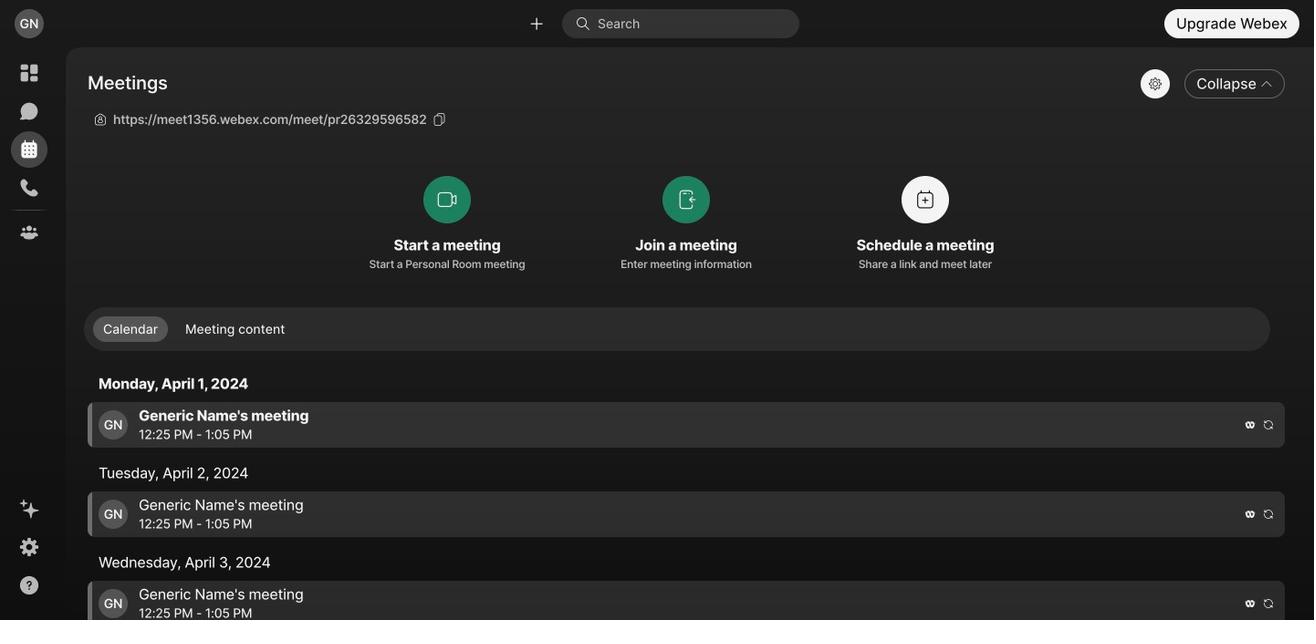 Task type: describe. For each thing, give the bounding box(es) containing it.
april 2, 2024 12:25 pm to 1:05 pm generic name's meeting recurring meeting,  generic name list item
[[88, 492, 1285, 538]]

april 3, 2024 12:25 pm to 1:05 pm generic name's meeting recurring meeting,  generic name list item
[[88, 582, 1285, 621]]



Task type: vqa. For each thing, say whether or not it's contained in the screenshot.
April 2, 2024 12:25 PM to 1:05 PM Generic Name's meeting recurring meeting,  Generic Name LIST ITEM at the bottom
yes



Task type: locate. For each thing, give the bounding box(es) containing it.
webex tab list
[[11, 55, 47, 251]]

navigation
[[0, 47, 58, 621]]

april 1, 2024 12:25 pm to 1:05 pm generic name's meeting recurring meeting,  generic name list item
[[88, 403, 1285, 448]]



